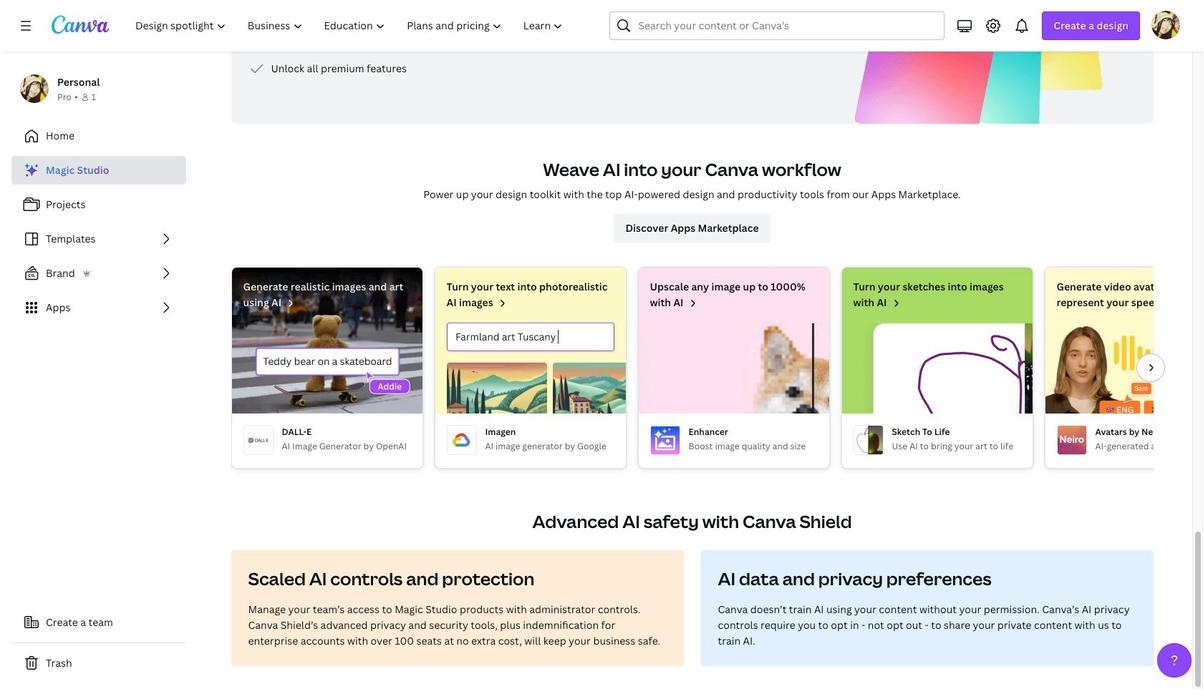 Task type: describe. For each thing, give the bounding box(es) containing it.
Search search field
[[639, 12, 917, 39]]



Task type: vqa. For each thing, say whether or not it's contained in the screenshot.
account in the To display your account name in Canva email notifications (when inviting team members, sharing a design, etc.), use letters only and avoid numeric and special characters.
no



Task type: locate. For each thing, give the bounding box(es) containing it.
None search field
[[610, 11, 945, 40]]

list
[[11, 156, 186, 322]]

top level navigation element
[[126, 11, 576, 40]]

stephanie aranda image
[[1152, 11, 1181, 39]]



